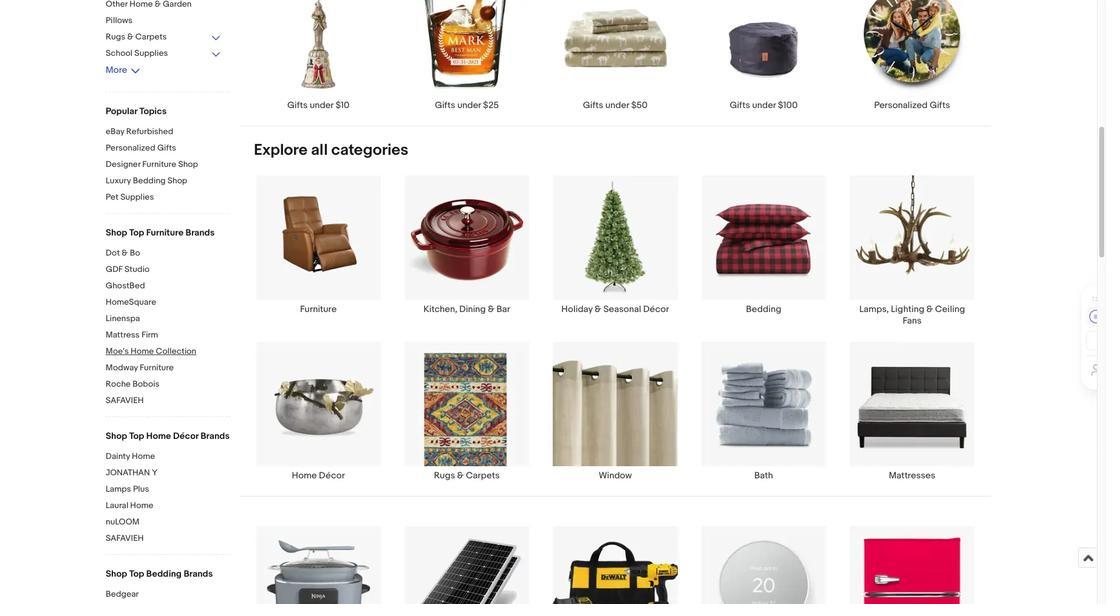 Task type: vqa. For each thing, say whether or not it's contained in the screenshot.
OR within get the help you need from our automated assistant, or contact an agent.
no



Task type: locate. For each thing, give the bounding box(es) containing it.
safavieh link down roche bobois link
[[106, 395, 230, 407]]

top for bedding
[[129, 569, 144, 580]]

top
[[129, 227, 144, 239], [129, 431, 144, 442], [129, 569, 144, 580]]

linenspa
[[106, 313, 140, 324]]

0 vertical spatial bedding
[[133, 176, 166, 186]]

supplies down luxury
[[120, 192, 154, 202]]

shop up the dainty
[[106, 431, 127, 442]]

brands
[[186, 227, 215, 239], [201, 431, 230, 442], [184, 569, 213, 580]]

dainty home link
[[106, 451, 230, 463]]

rugs inside pillows rugs & carpets school supplies
[[106, 32, 125, 42]]

& inside lamps, lighting & ceiling fans
[[926, 304, 933, 315]]

& inside dot & bo gdf studio ghostbed homesquare linenspa mattress firm moe's home collection modway furniture roche bobois safavieh
[[122, 248, 128, 258]]

bedding link
[[690, 175, 838, 327]]

under left $10
[[310, 99, 334, 111]]

bar
[[497, 304, 510, 315]]

2 vertical spatial bedding
[[146, 569, 182, 580]]

nuloom link
[[106, 517, 230, 528]]

supplies down rugs & carpets dropdown button
[[134, 48, 168, 58]]

4 under from the left
[[752, 99, 776, 111]]

0 horizontal spatial carpets
[[135, 32, 167, 42]]

shop top home décor brands
[[106, 431, 230, 442]]

shop
[[178, 159, 198, 169], [167, 176, 187, 186], [106, 227, 127, 239], [106, 431, 127, 442], [106, 569, 127, 580]]

nuloom
[[106, 517, 139, 527]]

2 horizontal spatial décor
[[643, 304, 669, 315]]

ghostbed link
[[106, 281, 230, 292]]

2 safavieh from the top
[[106, 533, 144, 544]]

gifts for gifts under $100
[[730, 99, 750, 111]]

2 vertical spatial décor
[[319, 470, 345, 482]]

$50
[[631, 99, 648, 111]]

1 horizontal spatial carpets
[[466, 470, 500, 482]]

1 vertical spatial personalized gifts link
[[106, 143, 230, 154]]

under for $100
[[752, 99, 776, 111]]

lamps, lighting & ceiling fans link
[[838, 175, 986, 327]]

gifts for gifts under $50
[[583, 99, 603, 111]]

bo
[[130, 248, 140, 258]]

top up bo
[[129, 227, 144, 239]]

brands up dainty home link
[[201, 431, 230, 442]]

3 top from the top
[[129, 569, 144, 580]]

kitchen, dining & bar link
[[393, 175, 541, 327]]

safavieh down nuloom
[[106, 533, 144, 544]]

personalized gifts
[[874, 99, 950, 111]]

firm
[[142, 330, 158, 340]]

bobois
[[133, 379, 160, 389]]

0 horizontal spatial rugs
[[106, 32, 125, 42]]

0 vertical spatial carpets
[[135, 32, 167, 42]]

all
[[311, 141, 328, 159]]

brands for shop top bedding brands
[[184, 569, 213, 580]]

1 safavieh from the top
[[106, 395, 144, 406]]

0 vertical spatial supplies
[[134, 48, 168, 58]]

bedding
[[133, 176, 166, 186], [746, 304, 781, 315], [146, 569, 182, 580]]

gifts under $10
[[287, 99, 350, 111]]

pillows link
[[106, 15, 221, 27]]

modway furniture link
[[106, 363, 230, 374]]

safavieh down roche
[[106, 395, 144, 406]]

mattresses
[[889, 470, 936, 482]]

home
[[131, 346, 154, 357], [146, 431, 171, 442], [132, 451, 155, 462], [292, 470, 317, 482], [130, 501, 153, 511]]

under left $50
[[605, 99, 629, 111]]

3 under from the left
[[605, 99, 629, 111]]

1 vertical spatial supplies
[[120, 192, 154, 202]]

carpets
[[135, 32, 167, 42], [466, 470, 500, 482]]

2 under from the left
[[457, 99, 481, 111]]

1 under from the left
[[310, 99, 334, 111]]

holiday & seasonal décor link
[[541, 175, 690, 327]]

under left $25
[[457, 99, 481, 111]]

gifts under $100 link
[[690, 0, 838, 111]]

home décor link
[[244, 341, 393, 482]]

homesquare
[[106, 297, 156, 307]]

top for furniture
[[129, 227, 144, 239]]

bedgear
[[106, 589, 139, 600]]

dainty
[[106, 451, 130, 462]]

0 vertical spatial safavieh
[[106, 395, 144, 406]]

safavieh link down nuloom link
[[106, 533, 230, 545]]

ghostbed
[[106, 281, 145, 291]]

1 vertical spatial carpets
[[466, 470, 500, 482]]

0 vertical spatial brands
[[186, 227, 215, 239]]

ceiling
[[935, 304, 965, 315]]

categories
[[331, 141, 408, 159]]

personalized inside ebay refurbished personalized gifts designer furniture shop luxury bedding shop pet supplies
[[106, 143, 155, 153]]

modway
[[106, 363, 138, 373]]

gifts for gifts under $10
[[287, 99, 308, 111]]

school supplies button
[[106, 48, 221, 60]]

homesquare link
[[106, 297, 230, 309]]

0 vertical spatial personalized
[[874, 99, 928, 111]]

bedgear link
[[106, 589, 230, 601]]

designer
[[106, 159, 140, 169]]

bedding inside ebay refurbished personalized gifts designer furniture shop luxury bedding shop pet supplies
[[133, 176, 166, 186]]

shop top furniture brands
[[106, 227, 215, 239]]

0 horizontal spatial décor
[[173, 431, 199, 442]]

shop for bedding
[[106, 569, 127, 580]]

safavieh link
[[106, 395, 230, 407], [106, 533, 230, 545]]

explore all categories
[[254, 141, 408, 159]]

lamps
[[106, 484, 131, 494]]

fans
[[903, 315, 922, 327]]

shop up bedgear
[[106, 569, 127, 580]]

under
[[310, 99, 334, 111], [457, 99, 481, 111], [605, 99, 629, 111], [752, 99, 776, 111]]

more
[[106, 64, 127, 76]]

collection
[[156, 346, 196, 357]]

brands up bedgear link
[[184, 569, 213, 580]]

1 vertical spatial décor
[[173, 431, 199, 442]]

2 top from the top
[[129, 431, 144, 442]]

rugs & carpets button
[[106, 32, 221, 43]]

roche
[[106, 379, 131, 389]]

gifts under $50 link
[[541, 0, 690, 111]]

window link
[[541, 341, 690, 482]]

0 vertical spatial top
[[129, 227, 144, 239]]

1 vertical spatial safavieh
[[106, 533, 144, 544]]

ebay
[[106, 126, 124, 137]]

safavieh
[[106, 395, 144, 406], [106, 533, 144, 544]]

personalized gifts link
[[838, 0, 986, 111], [106, 143, 230, 154]]

0 vertical spatial décor
[[643, 304, 669, 315]]

top for home
[[129, 431, 144, 442]]

linenspa link
[[106, 313, 230, 325]]

window
[[599, 470, 632, 482]]

shop for home
[[106, 431, 127, 442]]

2 vertical spatial top
[[129, 569, 144, 580]]

top up the dainty
[[129, 431, 144, 442]]

1 horizontal spatial rugs
[[434, 470, 455, 482]]

top up bedgear
[[129, 569, 144, 580]]

shop up luxury bedding shop link
[[178, 159, 198, 169]]

1 safavieh link from the top
[[106, 395, 230, 407]]

bath
[[754, 470, 773, 482]]

under left $100
[[752, 99, 776, 111]]

1 top from the top
[[129, 227, 144, 239]]

moe's home collection link
[[106, 346, 230, 358]]

1 vertical spatial top
[[129, 431, 144, 442]]

furniture
[[142, 159, 176, 169], [146, 227, 184, 239], [300, 304, 337, 315], [140, 363, 174, 373]]

luxury
[[106, 176, 131, 186]]

0 horizontal spatial personalized
[[106, 143, 155, 153]]

0 vertical spatial rugs
[[106, 32, 125, 42]]

0 vertical spatial safavieh link
[[106, 395, 230, 407]]

0 vertical spatial personalized gifts link
[[838, 0, 986, 111]]

2 vertical spatial brands
[[184, 569, 213, 580]]

shop up dot
[[106, 227, 127, 239]]

1 vertical spatial personalized
[[106, 143, 155, 153]]

explore
[[254, 141, 308, 159]]

gifts
[[287, 99, 308, 111], [435, 99, 455, 111], [583, 99, 603, 111], [730, 99, 750, 111], [930, 99, 950, 111], [157, 143, 176, 153]]

brands up dot & bo link
[[186, 227, 215, 239]]

1 vertical spatial safavieh link
[[106, 533, 230, 545]]

studio
[[125, 264, 150, 275]]



Task type: describe. For each thing, give the bounding box(es) containing it.
laural home link
[[106, 501, 230, 512]]

2 safavieh link from the top
[[106, 533, 230, 545]]

& inside pillows rugs & carpets school supplies
[[127, 32, 133, 42]]

school
[[106, 48, 133, 58]]

y
[[152, 468, 158, 478]]

plus
[[133, 484, 149, 494]]

furniture link
[[244, 175, 393, 327]]

brands for shop top furniture brands
[[186, 227, 215, 239]]

luxury bedding shop link
[[106, 176, 230, 187]]

pillows rugs & carpets school supplies
[[106, 15, 168, 58]]

décor for seasonal
[[643, 304, 669, 315]]

$25
[[483, 99, 499, 111]]

laural
[[106, 501, 128, 511]]

rugs & carpets
[[434, 470, 500, 482]]

moe's
[[106, 346, 129, 357]]

shop for furniture
[[106, 227, 127, 239]]

safavieh inside dainty home jonathan y lamps plus laural home nuloom safavieh
[[106, 533, 144, 544]]

topics
[[139, 106, 167, 117]]

gifts under $10 link
[[244, 0, 393, 111]]

carpets inside pillows rugs & carpets school supplies
[[135, 32, 167, 42]]

gifts for gifts under $25
[[435, 99, 455, 111]]

pillows
[[106, 15, 133, 26]]

popular topics
[[106, 106, 167, 117]]

home inside dot & bo gdf studio ghostbed homesquare linenspa mattress firm moe's home collection modway furniture roche bobois safavieh
[[131, 346, 154, 357]]

gifts under $50
[[583, 99, 648, 111]]

gdf
[[106, 264, 123, 275]]

seasonal
[[603, 304, 641, 315]]

gifts under $25 link
[[393, 0, 541, 111]]

safavieh inside dot & bo gdf studio ghostbed homesquare linenspa mattress firm moe's home collection modway furniture roche bobois safavieh
[[106, 395, 144, 406]]

1 vertical spatial bedding
[[746, 304, 781, 315]]

1 horizontal spatial personalized gifts link
[[838, 0, 986, 111]]

furniture inside ebay refurbished personalized gifts designer furniture shop luxury bedding shop pet supplies
[[142, 159, 176, 169]]

gifts under $100
[[730, 99, 798, 111]]

décor for home
[[173, 431, 199, 442]]

1 horizontal spatial personalized
[[874, 99, 928, 111]]

gifts under $25
[[435, 99, 499, 111]]

1 vertical spatial rugs
[[434, 470, 455, 482]]

supplies inside ebay refurbished personalized gifts designer furniture shop luxury bedding shop pet supplies
[[120, 192, 154, 202]]

dot & bo link
[[106, 248, 230, 259]]

home décor
[[292, 470, 345, 482]]

popular
[[106, 106, 137, 117]]

rugs & carpets link
[[393, 341, 541, 482]]

supplies inside pillows rugs & carpets school supplies
[[134, 48, 168, 58]]

mattresses link
[[838, 341, 986, 482]]

shop down designer furniture shop link
[[167, 176, 187, 186]]

ebay refurbished link
[[106, 126, 230, 138]]

$100
[[778, 99, 798, 111]]

dot & bo gdf studio ghostbed homesquare linenspa mattress firm moe's home collection modway furniture roche bobois safavieh
[[106, 248, 196, 406]]

shop top bedding brands
[[106, 569, 213, 580]]

gifts inside ebay refurbished personalized gifts designer furniture shop luxury bedding shop pet supplies
[[157, 143, 176, 153]]

lamps, lighting & ceiling fans
[[859, 304, 965, 327]]

$10
[[336, 99, 350, 111]]

under for $50
[[605, 99, 629, 111]]

0 horizontal spatial personalized gifts link
[[106, 143, 230, 154]]

pet
[[106, 192, 118, 202]]

pet supplies link
[[106, 192, 230, 203]]

bath link
[[690, 341, 838, 482]]

mattress
[[106, 330, 140, 340]]

more button
[[106, 64, 141, 76]]

furniture inside dot & bo gdf studio ghostbed homesquare linenspa mattress firm moe's home collection modway furniture roche bobois safavieh
[[140, 363, 174, 373]]

lamps,
[[859, 304, 889, 315]]

under for $25
[[457, 99, 481, 111]]

holiday & seasonal décor
[[561, 304, 669, 315]]

lamps plus link
[[106, 484, 230, 496]]

gdf studio link
[[106, 264, 230, 276]]

dot
[[106, 248, 120, 258]]

mattress firm link
[[106, 330, 230, 341]]

kitchen, dining & bar
[[424, 304, 510, 315]]

1 horizontal spatial décor
[[319, 470, 345, 482]]

roche bobois link
[[106, 379, 230, 391]]

designer furniture shop link
[[106, 159, 230, 171]]

jonathan y link
[[106, 468, 230, 479]]

1 vertical spatial brands
[[201, 431, 230, 442]]

dainty home jonathan y lamps plus laural home nuloom safavieh
[[106, 451, 158, 544]]

refurbished
[[126, 126, 173, 137]]

kitchen,
[[424, 304, 457, 315]]

lighting
[[891, 304, 924, 315]]

under for $10
[[310, 99, 334, 111]]



